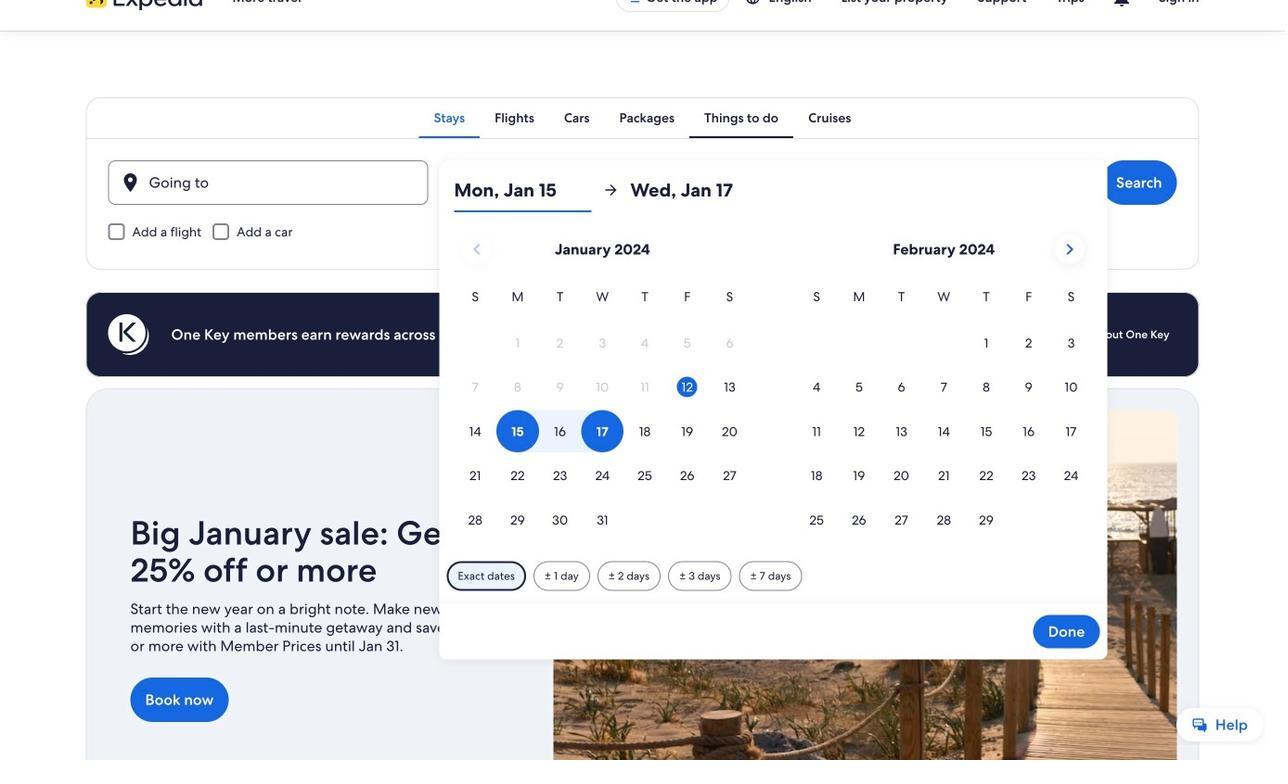 Task type: describe. For each thing, give the bounding box(es) containing it.
small image
[[745, 0, 769, 6]]

download the app button image
[[628, 0, 642, 5]]

january 2024 element
[[454, 287, 751, 544]]

directional image
[[603, 182, 619, 199]]

communication center icon image
[[1111, 0, 1133, 8]]



Task type: vqa. For each thing, say whether or not it's contained in the screenshot.
16
no



Task type: locate. For each thing, give the bounding box(es) containing it.
next month image
[[1059, 238, 1081, 261]]

february 2024 element
[[796, 287, 1093, 544]]

previous month image
[[466, 238, 488, 261]]

main content
[[0, 31, 1285, 761]]

today element
[[677, 377, 698, 398]]

application
[[454, 227, 1093, 544]]

expedia logo image
[[86, 0, 203, 10]]

tab list
[[86, 97, 1199, 138]]



